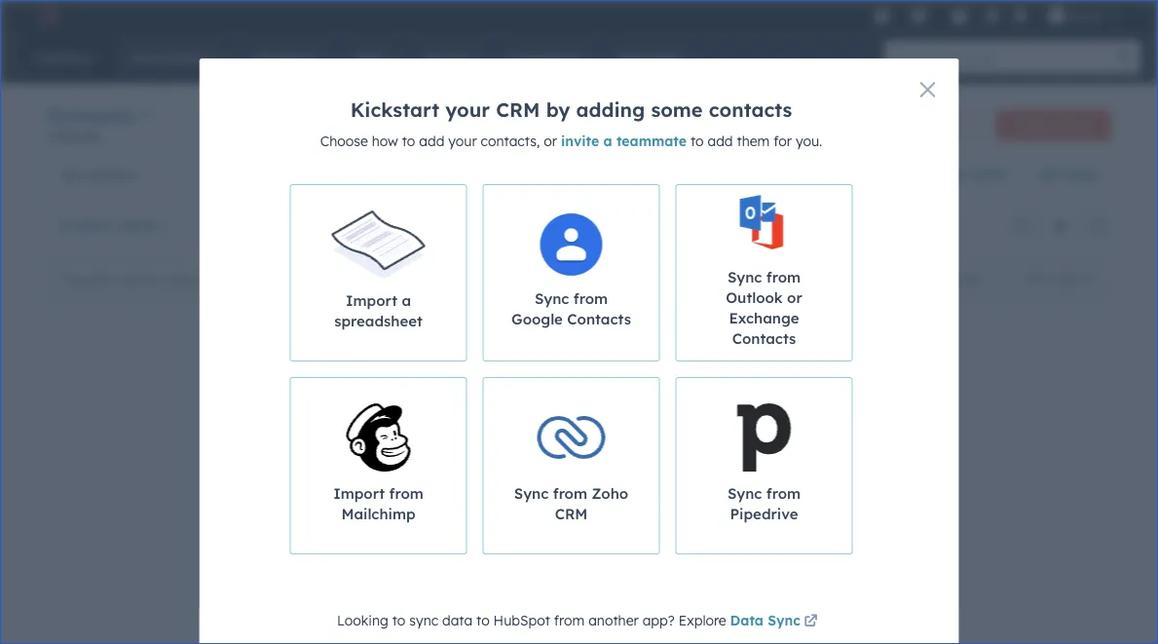 Task type: vqa. For each thing, say whether or not it's contained in the screenshot.


Task type: locate. For each thing, give the bounding box(es) containing it.
contacts inside the sync from outlook or exchange contacts
[[732, 329, 796, 348]]

from for google
[[574, 289, 608, 308]]

or left invite
[[544, 133, 557, 150]]

1 all from the left
[[1040, 166, 1057, 183]]

the inside directly from the other apps your business uses.
[[630, 444, 650, 461]]

Import from Mailchimp checkbox
[[290, 377, 467, 554]]

link opens in a new window image inside data sync link
[[804, 615, 818, 629]]

import for import from mailchimp
[[333, 484, 385, 503]]

from inside the sync from zoho crm
[[553, 484, 588, 503]]

1 vertical spatial help
[[336, 561, 363, 578]]

your up fancy
[[372, 515, 401, 532]]

import down close image
[[929, 118, 969, 133]]

contacts
[[47, 103, 133, 128], [567, 310, 631, 328], [732, 329, 796, 348]]

0 vertical spatial sync
[[447, 444, 478, 461]]

all down the 2 records
[[62, 166, 78, 183]]

data
[[715, 116, 749, 134], [730, 612, 764, 629]]

data down step.
[[442, 612, 473, 629]]

from
[[767, 268, 801, 286], [574, 289, 608, 308], [595, 444, 626, 461], [389, 484, 424, 503], [553, 484, 588, 503], [767, 484, 801, 503], [554, 612, 585, 629]]

to
[[402, 133, 415, 150], [691, 133, 704, 150], [491, 377, 511, 401], [628, 538, 642, 555], [392, 612, 406, 629], [477, 612, 490, 629]]

1 horizontal spatial crm
[[555, 505, 588, 523]]

0 horizontal spatial and
[[531, 538, 556, 555]]

a for import a file or sync contacts
[[390, 444, 399, 461]]

import for import a file or sync contacts
[[336, 444, 386, 461]]

every
[[384, 561, 419, 578]]

sync inside the sync from outlook or exchange contacts
[[728, 268, 762, 286]]

a up spreadsheet
[[402, 291, 411, 310]]

add
[[906, 166, 933, 183], [301, 377, 340, 401]]

sync up outlook
[[728, 268, 762, 286]]

2 date from the left
[[430, 216, 461, 233]]

0 horizontal spatial add
[[419, 133, 445, 150]]

1 vertical spatial sync
[[410, 612, 439, 629]]

from inside directly from the other apps your business uses.
[[595, 444, 626, 461]]

sync from outlook or exchange contacts
[[726, 268, 803, 348]]

adding
[[576, 97, 645, 122]]

uses.
[[501, 468, 533, 485]]

a for import a spreadsheet
[[402, 291, 411, 310]]

them
[[737, 133, 770, 150]]

contacts down how
[[360, 166, 416, 183]]

import inside button
[[929, 118, 969, 133]]

sync right explore
[[768, 612, 801, 629]]

sync up the remove
[[447, 444, 478, 461]]

from inside sync from pipedrive
[[767, 484, 801, 503]]

settings image
[[984, 8, 1001, 26]]

add for add more contacts to organize and identify promising leads
[[301, 377, 340, 401]]

0 horizontal spatial a
[[390, 444, 399, 461]]

and right organize
[[609, 377, 646, 401]]

2 horizontal spatial contacts
[[732, 329, 796, 348]]

needed,
[[476, 538, 527, 555]]

0 horizontal spatial help
[[336, 561, 363, 578]]

import inside the 'import a spreadsheet'
[[346, 291, 398, 310]]

the right directly
[[630, 444, 650, 461]]

upgrade image
[[874, 8, 891, 26]]

view
[[937, 166, 969, 183]]

import a spreadsheet link
[[290, 184, 467, 362]]

apple lee image
[[1049, 7, 1066, 24]]

a right invite
[[604, 133, 613, 150]]

1 horizontal spatial date
[[430, 216, 461, 233]]

import
[[929, 118, 969, 133], [346, 291, 398, 310], [336, 444, 386, 461], [333, 484, 385, 503]]

from for the
[[595, 444, 626, 461]]

create left contact
[[1013, 118, 1050, 133]]

add inside button
[[906, 166, 933, 183]]

notifications button
[[1009, 5, 1033, 26]]

create for create date
[[210, 216, 255, 233]]

contact
[[59, 216, 113, 233]]

sync up data.
[[514, 484, 549, 503]]

business
[[442, 468, 497, 485], [404, 515, 459, 532]]

sync inside 'sync from google contacts'
[[535, 289, 570, 308]]

sync from zoho crm
[[514, 484, 629, 523]]

sync inside data sync link
[[768, 612, 801, 629]]

explore
[[679, 612, 727, 629]]

1 vertical spatial a
[[402, 291, 411, 310]]

sync up pipedrive
[[728, 484, 762, 503]]

data up the every
[[402, 538, 434, 555]]

sync for sync from zoho crm
[[514, 484, 549, 503]]

contacts
[[709, 97, 793, 122], [82, 166, 137, 183], [360, 166, 416, 183], [692, 166, 747, 183], [402, 377, 485, 401], [482, 444, 541, 461]]

help
[[373, 491, 402, 508], [336, 561, 363, 578]]

add left view
[[906, 166, 933, 183]]

date right activity
[[430, 216, 461, 233]]

leads
[[486, 401, 538, 426]]

1 vertical spatial business
[[404, 515, 459, 532]]

how
[[372, 133, 398, 150]]

(0)
[[777, 216, 796, 233]]

work
[[438, 538, 472, 555]]

1 horizontal spatial or
[[544, 133, 557, 150]]

views
[[1061, 166, 1099, 183]]

1 horizontal spatial add
[[708, 133, 733, 150]]

contacts right google
[[567, 310, 631, 328]]

unassigned contacts button
[[597, 155, 872, 194]]

2 all from the left
[[62, 166, 78, 183]]

0 vertical spatial add
[[906, 166, 933, 183]]

the
[[630, 444, 650, 461], [491, 491, 513, 508]]

0 horizontal spatial all
[[62, 166, 78, 183]]

crm
[[496, 97, 540, 122], [555, 505, 588, 523]]

1 vertical spatial data
[[730, 612, 764, 629]]

a
[[604, 133, 613, 150], [402, 291, 411, 310], [390, 444, 399, 461]]

1 horizontal spatial and
[[609, 377, 646, 401]]

sync inside the sync from zoho crm
[[514, 484, 549, 503]]

1 horizontal spatial you
[[614, 491, 638, 508]]

notifications image
[[1012, 8, 1030, 26]]

import for import a spreadsheet
[[346, 291, 398, 310]]

help inside needed, and we're here to help at every step.
[[336, 561, 363, 578]]

0 horizontal spatial or
[[428, 444, 443, 461]]

0 vertical spatial and
[[609, 377, 646, 401]]

upgrade link
[[870, 5, 895, 26]]

0 vertical spatial create
[[1013, 118, 1050, 133]]

1 horizontal spatial data
[[442, 612, 473, 629]]

1 vertical spatial data
[[442, 612, 473, 629]]

contacts up records
[[47, 103, 133, 128]]

create inside button
[[1013, 118, 1050, 133]]

data left quality
[[715, 116, 749, 134]]

create inside popup button
[[210, 216, 255, 233]]

import up spreadsheet
[[346, 291, 398, 310]]

apple
[[1070, 7, 1104, 23]]

and down data.
[[531, 538, 556, 555]]

to left organize
[[491, 377, 511, 401]]

1 link opens in a new window image from the top
[[804, 611, 818, 634]]

0 vertical spatial data
[[402, 538, 434, 555]]

1 horizontal spatial all
[[1040, 166, 1057, 183]]

1 vertical spatial contacts
[[567, 310, 631, 328]]

data for data quality
[[715, 116, 749, 134]]

my contacts button
[[322, 155, 597, 194]]

1 vertical spatial add
[[301, 377, 340, 401]]

or inside the sync from outlook or exchange contacts
[[787, 288, 803, 307]]

so
[[596, 491, 611, 508]]

import a spreadsheet
[[334, 291, 423, 330]]

0 vertical spatial contacts
[[47, 103, 133, 128]]

hubspot image
[[35, 4, 58, 27]]

contacts down them
[[692, 166, 747, 183]]

you left the remove
[[406, 491, 432, 508]]

help down no
[[336, 561, 363, 578]]

my
[[337, 166, 356, 183]]

0 vertical spatial help
[[373, 491, 402, 508]]

date left last
[[259, 216, 290, 233]]

2 vertical spatial or
[[428, 444, 443, 461]]

from inside 'sync from google contacts'
[[574, 289, 608, 308]]

business up we'll help you remove the duplicates,
[[442, 468, 497, 485]]

quality
[[753, 116, 803, 134]]

zoho
[[592, 484, 629, 503]]

invite
[[561, 133, 599, 150]]

crm up "we're"
[[555, 505, 588, 523]]

0 horizontal spatial crm
[[496, 97, 540, 122]]

0 horizontal spatial date
[[259, 216, 290, 233]]

help down apps
[[373, 491, 402, 508]]

add left more
[[301, 377, 340, 401]]

by
[[546, 97, 570, 122]]

your down file
[[410, 468, 438, 485]]

for
[[774, 133, 792, 150]]

marketplaces image
[[910, 9, 928, 26]]

0 vertical spatial or
[[544, 133, 557, 150]]

1 horizontal spatial sync
[[447, 444, 478, 461]]

choose how to add your contacts, or invite a teammate to add them for you.
[[320, 133, 823, 150]]

and inside needed, and we're here to help at every step.
[[531, 538, 556, 555]]

contacts inside popup button
[[47, 103, 133, 128]]

0 horizontal spatial data
[[402, 538, 434, 555]]

all left the views
[[1040, 166, 1057, 183]]

1 vertical spatial and
[[531, 538, 556, 555]]

sync down step.
[[410, 612, 439, 629]]

0 vertical spatial the
[[630, 444, 650, 461]]

no fancy data work
[[336, 538, 472, 555]]

contacts up them
[[709, 97, 793, 122]]

contacts button
[[47, 101, 151, 130]]

Sync from Pipedrive checkbox
[[676, 377, 853, 554]]

data inside the kickstart your crm by adding some contacts dialog
[[442, 612, 473, 629]]

records
[[57, 129, 100, 144]]

2 you from the left
[[614, 491, 638, 508]]

data sync link
[[730, 611, 821, 634]]

0 horizontal spatial add
[[301, 377, 340, 401]]

1 vertical spatial or
[[787, 288, 803, 307]]

we'll
[[336, 491, 369, 508]]

data quality
[[715, 116, 803, 134]]

business inside so you grow your business with clean data.
[[404, 515, 459, 532]]

from inside the sync from outlook or exchange contacts
[[767, 268, 801, 286]]

data inside the kickstart your crm by adding some contacts dialog
[[730, 612, 764, 629]]

1 horizontal spatial create
[[1013, 118, 1050, 133]]

0 horizontal spatial the
[[491, 491, 513, 508]]

contacts down records
[[82, 166, 137, 183]]

from inside import from mailchimp
[[389, 484, 424, 503]]

0 horizontal spatial sync
[[410, 612, 439, 629]]

to right here
[[628, 538, 642, 555]]

2 horizontal spatial or
[[787, 288, 803, 307]]

add left them
[[708, 133, 733, 150]]

0 horizontal spatial contacts
[[47, 103, 133, 128]]

1 horizontal spatial a
[[402, 291, 411, 310]]

or up exchange
[[787, 288, 803, 307]]

1 vertical spatial the
[[491, 491, 513, 508]]

to right how
[[402, 133, 415, 150]]

a inside the 'import a spreadsheet'
[[402, 291, 411, 310]]

add inside add more contacts to organize and identify promising leads
[[301, 377, 340, 401]]

1 horizontal spatial contacts
[[567, 310, 631, 328]]

1 vertical spatial crm
[[555, 505, 588, 523]]

sync from pipedrive
[[728, 484, 801, 523]]

you
[[406, 491, 432, 508], [614, 491, 638, 508]]

business up work
[[404, 515, 459, 532]]

2 vertical spatial contacts
[[732, 329, 796, 348]]

1 date from the left
[[259, 216, 290, 233]]

0 vertical spatial data
[[715, 116, 749, 134]]

link opens in a new window image
[[804, 611, 818, 634], [804, 615, 818, 629]]

1 horizontal spatial add
[[906, 166, 933, 183]]

your
[[445, 97, 490, 122], [449, 133, 477, 150], [410, 468, 438, 485], [372, 515, 401, 532]]

2 link opens in a new window image from the top
[[804, 615, 818, 629]]

0 horizontal spatial create
[[210, 216, 255, 233]]

add up my contacts 'button'
[[419, 133, 445, 150]]

at
[[367, 561, 381, 578]]

google
[[512, 310, 563, 328]]

1 vertical spatial create
[[210, 216, 255, 233]]

contacts down exchange
[[732, 329, 796, 348]]

you inside so you grow your business with clean data.
[[614, 491, 638, 508]]

create down all contacts button
[[210, 216, 255, 233]]

Sync from Outlook or Exchange Contacts checkbox
[[676, 184, 853, 362]]

sync up google
[[535, 289, 570, 308]]

the up clean
[[491, 491, 513, 508]]

sync
[[728, 268, 762, 286], [535, 289, 570, 308], [514, 484, 549, 503], [728, 484, 762, 503], [768, 612, 801, 629]]

1 horizontal spatial the
[[630, 444, 650, 461]]

looking to sync data to hubspot from another app? explore
[[337, 612, 730, 629]]

2 vertical spatial a
[[390, 444, 399, 461]]

a left file
[[390, 444, 399, 461]]

you right the so
[[614, 491, 638, 508]]

all inside button
[[62, 166, 78, 183]]

import up mailchimp
[[333, 484, 385, 503]]

data inside button
[[715, 116, 749, 134]]

2 horizontal spatial a
[[604, 133, 613, 150]]

and
[[609, 377, 646, 401], [531, 538, 556, 555]]

from for outlook
[[767, 268, 801, 286]]

sync inside sync from pipedrive
[[728, 484, 762, 503]]

0 vertical spatial business
[[442, 468, 497, 485]]

crm up contacts,
[[496, 97, 540, 122]]

contacts up import a file or sync contacts
[[402, 377, 485, 401]]

import for import
[[929, 118, 969, 133]]

import up other
[[336, 444, 386, 461]]

import from mailchimp
[[333, 484, 424, 523]]

0 horizontal spatial you
[[406, 491, 432, 508]]

apps
[[374, 468, 406, 485]]

import inside import from mailchimp
[[333, 484, 385, 503]]

data right explore
[[730, 612, 764, 629]]

or right file
[[428, 444, 443, 461]]



Task type: describe. For each thing, give the bounding box(es) containing it.
data for data sync
[[730, 612, 764, 629]]

some
[[651, 97, 703, 122]]

teammate
[[617, 133, 687, 150]]

mailchimp
[[341, 505, 416, 523]]

choose
[[320, 133, 368, 150]]

(3/5)
[[973, 166, 1007, 183]]

from for zoho
[[553, 484, 588, 503]]

business inside directly from the other apps your business uses.
[[442, 468, 497, 485]]

Import a spreadsheet checkbox
[[290, 184, 467, 362]]

hubspot
[[494, 612, 550, 629]]

outlook
[[726, 288, 783, 307]]

step.
[[423, 561, 454, 578]]

edit
[[1024, 271, 1045, 286]]

with
[[463, 515, 490, 532]]

kickstart your crm by adding some contacts
[[350, 97, 793, 122]]

search button
[[1108, 41, 1141, 74]]

organize
[[517, 377, 603, 401]]

search image
[[1118, 51, 1131, 64]]

1 horizontal spatial help
[[373, 491, 402, 508]]

create date button
[[197, 206, 316, 245]]

from for pipedrive
[[767, 484, 801, 503]]

all contacts
[[62, 166, 137, 183]]

sync from google contacts link
[[483, 184, 660, 362]]

lead status
[[511, 216, 590, 233]]

Search name, phone, email addresses, or company search field
[[52, 261, 282, 296]]

contacts up uses. at the bottom left
[[482, 444, 541, 461]]

contacts inside 'sync from google contacts'
[[567, 310, 631, 328]]

sync from pipedrive link
[[676, 377, 853, 554]]

kickstart
[[350, 97, 440, 122]]

contacts inside dialog
[[709, 97, 793, 122]]

contact
[[1053, 118, 1095, 133]]

advanced filters (0) button
[[628, 206, 809, 245]]

to right looking
[[392, 612, 406, 629]]

add view (3/5) button
[[872, 155, 1027, 194]]

date inside create date popup button
[[259, 216, 290, 233]]

and inside add more contacts to organize and identify promising leads
[[609, 377, 646, 401]]

all views link
[[1027, 155, 1112, 194]]

exchange
[[729, 309, 800, 327]]

sync from zoho crm link
[[483, 377, 660, 554]]

outlook and exchange logo image
[[733, 193, 796, 255]]

all for all views
[[1040, 166, 1057, 183]]

pipedrive
[[730, 505, 799, 523]]

my contacts
[[337, 166, 416, 183]]

contacts banner
[[47, 100, 1112, 155]]

to inside add more contacts to organize and identify promising leads
[[491, 377, 511, 401]]

export
[[950, 271, 987, 286]]

kickstart your crm by adding some contacts dialog
[[199, 58, 959, 644]]

create contact
[[1013, 118, 1095, 133]]

date inside last activity date 'popup button'
[[430, 216, 461, 233]]

needed, and we're here to help at every step.
[[336, 538, 642, 578]]

no
[[336, 538, 356, 555]]

to down some
[[691, 133, 704, 150]]

directly
[[544, 444, 591, 461]]

more
[[346, 377, 396, 401]]

0 vertical spatial crm
[[496, 97, 540, 122]]

marketplaces button
[[898, 0, 939, 31]]

2 add from the left
[[708, 133, 733, 150]]

add view (3/5)
[[906, 166, 1007, 183]]

crm inside the sync from zoho crm
[[555, 505, 588, 523]]

hubspot link
[[23, 4, 73, 27]]

we're
[[560, 538, 593, 555]]

data.
[[532, 515, 565, 532]]

2 records
[[47, 129, 100, 144]]

your inside directly from the other apps your business uses.
[[410, 468, 438, 485]]

create contact button
[[997, 110, 1112, 141]]

contacts inside button
[[692, 166, 747, 183]]

1 you from the left
[[406, 491, 432, 508]]

your inside so you grow your business with clean data.
[[372, 515, 401, 532]]

status
[[549, 216, 590, 233]]

0 vertical spatial a
[[604, 133, 613, 150]]

1 add from the left
[[419, 133, 445, 150]]

filters
[[733, 216, 772, 233]]

edit columns
[[1024, 271, 1094, 286]]

help button
[[943, 5, 976, 26]]

or for import a file or sync contacts
[[428, 444, 443, 461]]

sync for sync from google contacts
[[535, 289, 570, 308]]

or for sync from outlook or exchange contacts
[[787, 288, 803, 307]]

contacts inside button
[[82, 166, 137, 183]]

duplicates,
[[517, 491, 592, 508]]

Search HubSpot search field
[[885, 41, 1124, 74]]

add for add view (3/5)
[[906, 166, 933, 183]]

your up my contacts 'button'
[[449, 133, 477, 150]]

data sync
[[730, 612, 801, 629]]

promising
[[382, 401, 481, 426]]

activity
[[374, 216, 425, 233]]

identify
[[301, 401, 376, 426]]

directly from the other apps your business uses.
[[336, 444, 650, 485]]

import a file or sync contacts
[[336, 444, 541, 461]]

import from mailchimp link
[[290, 377, 467, 554]]

contact owner
[[59, 216, 159, 233]]

from for mailchimp
[[389, 484, 424, 503]]

add more contacts to organize and identify promising leads
[[301, 377, 646, 426]]

last
[[340, 216, 369, 233]]

contacts,
[[481, 133, 540, 150]]

remove
[[436, 491, 487, 508]]

unassigned
[[612, 166, 688, 183]]

spreadsheet
[[334, 312, 423, 330]]

advanced
[[661, 216, 729, 233]]

sync from outlook or exchange contacts link
[[676, 184, 853, 362]]

to inside needed, and we're here to help at every step.
[[628, 538, 642, 555]]

fancy
[[360, 538, 398, 555]]

all contacts button
[[47, 155, 322, 194]]

edit columns button
[[1011, 266, 1107, 291]]

create for create contact
[[1013, 118, 1050, 133]]

2
[[47, 129, 53, 144]]

help image
[[951, 9, 969, 26]]

close image
[[920, 82, 936, 97]]

invite a teammate button
[[561, 133, 687, 150]]

all views
[[1040, 166, 1099, 183]]

sync inside the kickstart your crm by adding some contacts dialog
[[410, 612, 439, 629]]

another
[[589, 612, 639, 629]]

all for all contacts
[[62, 166, 78, 183]]

sync for sync from pipedrive
[[728, 484, 762, 503]]

Sync from Google Contacts checkbox
[[483, 184, 660, 362]]

apple menu
[[868, 0, 1135, 31]]

your up contacts,
[[445, 97, 490, 122]]

google contacts logo image
[[539, 212, 604, 277]]

advanced filters (0)
[[661, 216, 796, 233]]

grow
[[336, 515, 368, 532]]

looking
[[337, 612, 389, 629]]

Sync from Zoho CRM checkbox
[[483, 377, 660, 554]]

contacts inside 'button'
[[360, 166, 416, 183]]

apple button
[[1037, 0, 1133, 31]]

lead status button
[[498, 206, 617, 245]]

to left hubspot
[[477, 612, 490, 629]]

we'll help you remove the duplicates,
[[336, 491, 592, 508]]

sync from google contacts
[[512, 289, 631, 328]]

contacts inside add more contacts to organize and identify promising leads
[[402, 377, 485, 401]]

clean
[[494, 515, 528, 532]]

sync for sync from outlook or exchange contacts
[[728, 268, 762, 286]]

so you grow your business with clean data.
[[336, 491, 638, 532]]



